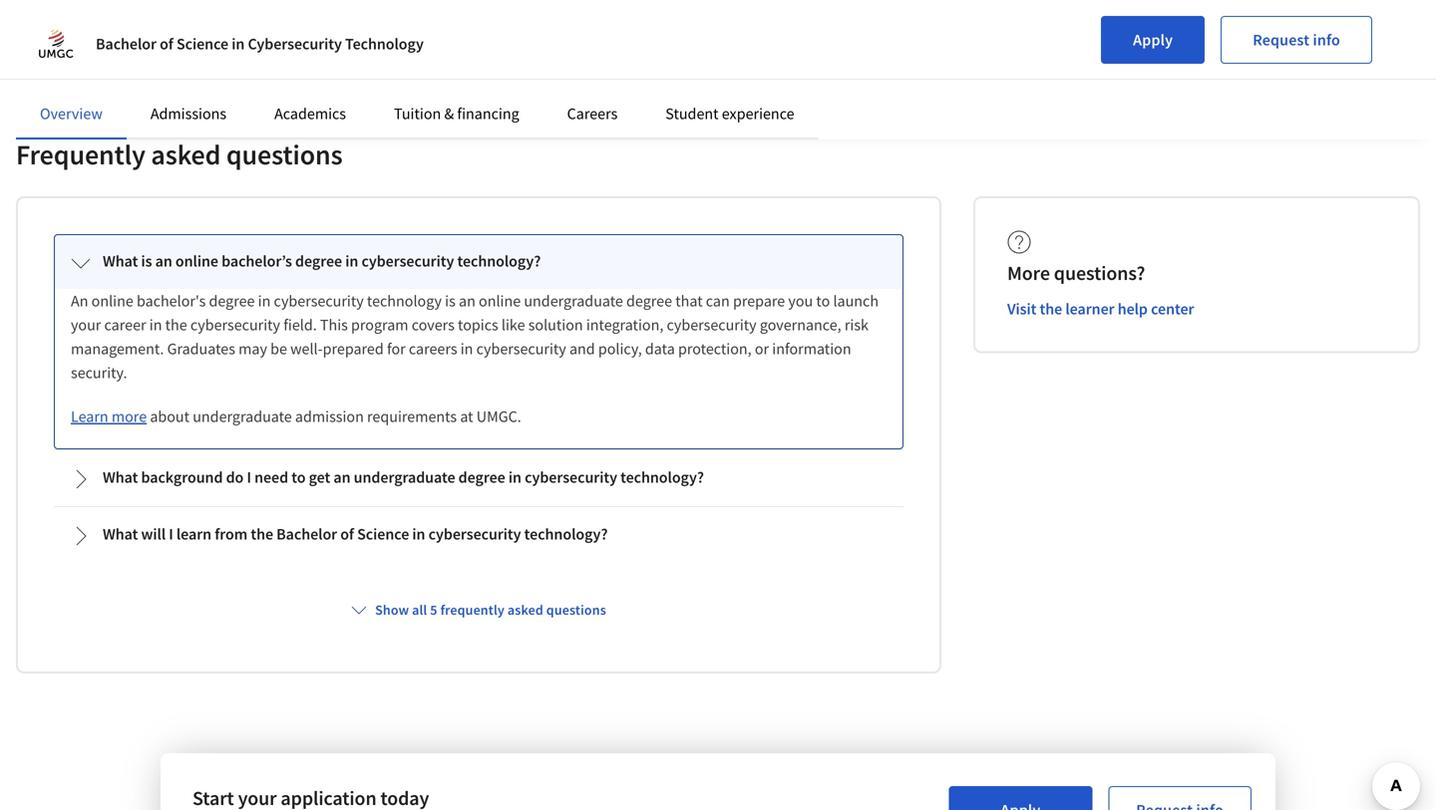 Task type: vqa. For each thing, say whether or not it's contained in the screenshot.
the leftmost the level
no



Task type: describe. For each thing, give the bounding box(es) containing it.
career
[[104, 315, 146, 335]]

graduates
[[167, 339, 235, 359]]

in left cybersecurity
[[232, 34, 245, 54]]

is inside an online bachelor's degree in cybersecurity technology is an online undergraduate degree that can prepare you to launch your career in the cybersecurity field. this program covers topics like solution integration, cybersecurity governance,  risk management. graduates may be well-prepared for careers in cybersecurity and policy, data protection, or information security.
[[445, 291, 456, 311]]

request
[[1253, 30, 1310, 50]]

what will i learn from the bachelor of science in cybersecurity technology?
[[103, 525, 608, 544]]

prepare
[[733, 291, 785, 311]]

tuition
[[394, 104, 441, 124]]

more questions?
[[1007, 261, 1145, 286]]

2 vertical spatial an
[[334, 468, 351, 488]]

financing
[[457, 104, 519, 124]]

what for what is an online bachelor's degree in cybersecurity technology?
[[103, 251, 138, 271]]

protection,
[[678, 339, 752, 359]]

from
[[215, 525, 248, 544]]

topics
[[458, 315, 498, 335]]

what is an online bachelor's degree in cybersecurity technology? button
[[55, 235, 903, 289]]

&
[[444, 104, 454, 124]]

frequently
[[16, 137, 145, 172]]

visit
[[1007, 299, 1037, 319]]

careers
[[567, 104, 618, 124]]

cybersecurity inside dropdown button
[[428, 525, 521, 544]]

security.
[[71, 363, 127, 383]]

may
[[238, 339, 267, 359]]

well-
[[290, 339, 323, 359]]

this
[[320, 315, 348, 335]]

what background do i need to get an undergraduate degree in cybersecurity technology?
[[103, 468, 704, 488]]

0 horizontal spatial online
[[91, 291, 133, 311]]

admissions link
[[150, 104, 226, 124]]

0 vertical spatial of
[[160, 34, 173, 54]]

learn
[[176, 525, 212, 544]]

in inside what will i learn from the bachelor of science in cybersecurity technology? dropdown button
[[412, 525, 425, 544]]

bachelor's
[[137, 291, 206, 311]]

degree down bachelor's
[[209, 291, 255, 311]]

to inside dropdown button
[[291, 468, 306, 488]]

integration,
[[586, 315, 664, 335]]

overview
[[40, 104, 103, 124]]

visit the learner help center link
[[1007, 299, 1194, 319]]

admissions
[[150, 104, 226, 124]]

show
[[375, 601, 409, 619]]

is inside dropdown button
[[141, 251, 152, 271]]

requirements
[[367, 407, 457, 427]]

more
[[1007, 261, 1050, 286]]

get
[[309, 468, 330, 488]]

can
[[706, 291, 730, 311]]

an inside an online bachelor's degree in cybersecurity technology is an online undergraduate degree that can prepare you to launch your career in the cybersecurity field. this program covers topics like solution integration, cybersecurity governance,  risk management. graduates may be well-prepared for careers in cybersecurity and policy, data protection, or information security.
[[459, 291, 476, 311]]

at
[[460, 407, 473, 427]]

academics
[[274, 104, 346, 124]]

overview link
[[40, 104, 103, 124]]

university of maryland global campus logo image
[[32, 20, 80, 68]]

will
[[141, 525, 166, 544]]

background
[[141, 468, 223, 488]]

technology? inside dropdown button
[[524, 525, 608, 544]]

questions?
[[1054, 261, 1145, 286]]

degree right bachelor's
[[295, 251, 342, 271]]

in inside what is an online bachelor's degree in cybersecurity technology? dropdown button
[[345, 251, 358, 271]]

for
[[387, 339, 406, 359]]

like
[[502, 315, 525, 335]]

bachelor of science in cybersecurity technology
[[96, 34, 424, 54]]

admission
[[295, 407, 364, 427]]

apply
[[1133, 30, 1173, 50]]

what for what background do i need to get an undergraduate degree in cybersecurity technology?
[[103, 468, 138, 488]]

student experience
[[666, 104, 794, 124]]

do
[[226, 468, 244, 488]]

5
[[430, 601, 437, 619]]

undergraduate inside an online bachelor's degree in cybersecurity technology is an online undergraduate degree that can prepare you to launch your career in the cybersecurity field. this program covers topics like solution integration, cybersecurity governance,  risk management. graduates may be well-prepared for careers in cybersecurity and policy, data protection, or information security.
[[524, 291, 623, 311]]

request info button
[[1221, 16, 1372, 64]]

collapsed list
[[50, 230, 908, 568]]

learn
[[71, 407, 108, 427]]

0 horizontal spatial bachelor
[[96, 34, 157, 54]]

what for what will i learn from the bachelor of science in cybersecurity technology?
[[103, 525, 138, 544]]

field.
[[283, 315, 317, 335]]

umgc.
[[477, 407, 521, 427]]

all
[[412, 601, 427, 619]]

apply button
[[1101, 16, 1205, 64]]

be
[[270, 339, 287, 359]]

help
[[1118, 299, 1148, 319]]

0 vertical spatial questions
[[226, 137, 343, 172]]

that
[[675, 291, 703, 311]]

academics link
[[274, 104, 346, 124]]

show all 5 frequently asked questions button
[[343, 592, 614, 628]]



Task type: locate. For each thing, give the bounding box(es) containing it.
data
[[645, 339, 675, 359]]

asked down 'admissions' link
[[151, 137, 221, 172]]

0 vertical spatial bachelor
[[96, 34, 157, 54]]

asked inside dropdown button
[[508, 601, 543, 619]]

tuition & financing link
[[394, 104, 519, 124]]

an
[[71, 291, 88, 311]]

1 vertical spatial science
[[357, 525, 409, 544]]

undergraduate down requirements
[[354, 468, 455, 488]]

science down what background do i need to get an undergraduate degree in cybersecurity technology?
[[357, 525, 409, 544]]

1 horizontal spatial of
[[340, 525, 354, 544]]

1 vertical spatial to
[[291, 468, 306, 488]]

bachelor right university of maryland global campus logo
[[96, 34, 157, 54]]

show all 5 frequently asked questions
[[375, 601, 606, 619]]

1 horizontal spatial asked
[[508, 601, 543, 619]]

in down bachelor's
[[258, 291, 271, 311]]

an online bachelor's degree in cybersecurity technology is an online undergraduate degree that can prepare you to launch your career in the cybersecurity field. this program covers topics like solution integration, cybersecurity governance,  risk management. graduates may be well-prepared for careers in cybersecurity and policy, data protection, or information security.
[[71, 291, 879, 383]]

or
[[755, 339, 769, 359]]

0 horizontal spatial asked
[[151, 137, 221, 172]]

2 vertical spatial undergraduate
[[354, 468, 455, 488]]

center
[[1151, 299, 1194, 319]]

degree
[[295, 251, 342, 271], [209, 291, 255, 311], [626, 291, 672, 311], [458, 468, 505, 488]]

learner
[[1066, 299, 1115, 319]]

online up like at left
[[479, 291, 521, 311]]

visit the learner help center
[[1007, 299, 1194, 319]]

0 vertical spatial an
[[155, 251, 172, 271]]

request info
[[1253, 30, 1340, 50]]

your
[[71, 315, 101, 335]]

2 horizontal spatial undergraduate
[[524, 291, 623, 311]]

frequently
[[440, 601, 505, 619]]

online up career
[[91, 291, 133, 311]]

covers
[[412, 315, 455, 335]]

bachelor down get
[[276, 525, 337, 544]]

0 horizontal spatial to
[[291, 468, 306, 488]]

1 what from the top
[[103, 251, 138, 271]]

of inside dropdown button
[[340, 525, 354, 544]]

0 vertical spatial i
[[247, 468, 251, 488]]

in down the umgc.
[[509, 468, 522, 488]]

student
[[666, 104, 719, 124]]

frequently asked questions
[[16, 137, 343, 172]]

1 vertical spatial is
[[445, 291, 456, 311]]

questions
[[226, 137, 343, 172], [546, 601, 606, 619]]

risk
[[845, 315, 869, 335]]

of up 'admissions' link
[[160, 34, 173, 54]]

2 vertical spatial technology?
[[524, 525, 608, 544]]

i right do
[[247, 468, 251, 488]]

need
[[254, 468, 288, 488]]

1 horizontal spatial i
[[247, 468, 251, 488]]

1 horizontal spatial is
[[445, 291, 456, 311]]

0 horizontal spatial the
[[165, 315, 187, 335]]

1 vertical spatial what
[[103, 468, 138, 488]]

info
[[1313, 30, 1340, 50]]

1 horizontal spatial questions
[[546, 601, 606, 619]]

1 horizontal spatial to
[[816, 291, 830, 311]]

0 horizontal spatial is
[[141, 251, 152, 271]]

student experience link
[[666, 104, 794, 124]]

what up career
[[103, 251, 138, 271]]

i inside what will i learn from the bachelor of science in cybersecurity technology? dropdown button
[[169, 525, 173, 544]]

in inside what background do i need to get an undergraduate degree in cybersecurity technology? dropdown button
[[509, 468, 522, 488]]

technology?
[[457, 251, 541, 271], [620, 468, 704, 488], [524, 525, 608, 544]]

1 vertical spatial asked
[[508, 601, 543, 619]]

solution
[[528, 315, 583, 335]]

the inside an online bachelor's degree in cybersecurity technology is an online undergraduate degree that can prepare you to launch your career in the cybersecurity field. this program covers topics like solution integration, cybersecurity governance,  risk management. graduates may be well-prepared for careers in cybersecurity and policy, data protection, or information security.
[[165, 315, 187, 335]]

technology
[[345, 34, 424, 54]]

information
[[772, 339, 851, 359]]

online up bachelor's
[[175, 251, 218, 271]]

2 horizontal spatial online
[[479, 291, 521, 311]]

in down topics
[[461, 339, 473, 359]]

1 horizontal spatial bachelor
[[276, 525, 337, 544]]

experience
[[722, 104, 794, 124]]

asked right frequently
[[508, 601, 543, 619]]

technology
[[367, 291, 442, 311]]

questions inside show all 5 frequently asked questions dropdown button
[[546, 601, 606, 619]]

degree up integration, at the top of the page
[[626, 291, 672, 311]]

what inside dropdown button
[[103, 525, 138, 544]]

1 vertical spatial bachelor
[[276, 525, 337, 544]]

1 vertical spatial an
[[459, 291, 476, 311]]

learn more link
[[71, 407, 147, 427]]

careers link
[[567, 104, 618, 124]]

what
[[103, 251, 138, 271], [103, 468, 138, 488], [103, 525, 138, 544]]

careers
[[409, 339, 457, 359]]

0 vertical spatial science
[[176, 34, 229, 54]]

what down more
[[103, 468, 138, 488]]

online inside dropdown button
[[175, 251, 218, 271]]

2 horizontal spatial the
[[1040, 299, 1062, 319]]

an up bachelor's
[[155, 251, 172, 271]]

of down what background do i need to get an undergraduate degree in cybersecurity technology?
[[340, 525, 354, 544]]

to
[[816, 291, 830, 311], [291, 468, 306, 488]]

2 vertical spatial what
[[103, 525, 138, 544]]

the down bachelor's
[[165, 315, 187, 335]]

bachelor's
[[221, 251, 292, 271]]

undergraduate
[[524, 291, 623, 311], [193, 407, 292, 427], [354, 468, 455, 488]]

to right 'you'
[[816, 291, 830, 311]]

management.
[[71, 339, 164, 359]]

in down what background do i need to get an undergraduate degree in cybersecurity technology?
[[412, 525, 425, 544]]

1 vertical spatial technology?
[[620, 468, 704, 488]]

the
[[1040, 299, 1062, 319], [165, 315, 187, 335], [251, 525, 273, 544]]

about
[[150, 407, 190, 427]]

program
[[351, 315, 408, 335]]

undergraduate up do
[[193, 407, 292, 427]]

online
[[175, 251, 218, 271], [91, 291, 133, 311], [479, 291, 521, 311]]

an up topics
[[459, 291, 476, 311]]

1 vertical spatial of
[[340, 525, 354, 544]]

i right will
[[169, 525, 173, 544]]

0 vertical spatial to
[[816, 291, 830, 311]]

asked
[[151, 137, 221, 172], [508, 601, 543, 619]]

policy,
[[598, 339, 642, 359]]

is up bachelor's
[[141, 251, 152, 271]]

is
[[141, 251, 152, 271], [445, 291, 456, 311]]

0 horizontal spatial questions
[[226, 137, 343, 172]]

0 vertical spatial what
[[103, 251, 138, 271]]

degree up what will i learn from the bachelor of science in cybersecurity technology? dropdown button
[[458, 468, 505, 488]]

in
[[232, 34, 245, 54], [345, 251, 358, 271], [258, 291, 271, 311], [149, 315, 162, 335], [461, 339, 473, 359], [509, 468, 522, 488], [412, 525, 425, 544]]

what is an online bachelor's degree in cybersecurity technology?
[[103, 251, 541, 271]]

science
[[176, 34, 229, 54], [357, 525, 409, 544]]

0 horizontal spatial science
[[176, 34, 229, 54]]

prepared
[[323, 339, 384, 359]]

the right from
[[251, 525, 273, 544]]

you
[[788, 291, 813, 311]]

to inside an online bachelor's degree in cybersecurity technology is an online undergraduate degree that can prepare you to launch your career in the cybersecurity field. this program covers topics like solution integration, cybersecurity governance,  risk management. graduates may be well-prepared for careers in cybersecurity and policy, data protection, or information security.
[[816, 291, 830, 311]]

2 what from the top
[[103, 468, 138, 488]]

an right get
[[334, 468, 351, 488]]

in up this
[[345, 251, 358, 271]]

1 vertical spatial questions
[[546, 601, 606, 619]]

cybersecurity
[[361, 251, 454, 271], [274, 291, 364, 311], [190, 315, 280, 335], [667, 315, 757, 335], [476, 339, 566, 359], [525, 468, 617, 488], [428, 525, 521, 544]]

1 horizontal spatial online
[[175, 251, 218, 271]]

0 horizontal spatial an
[[155, 251, 172, 271]]

is up covers
[[445, 291, 456, 311]]

1 vertical spatial undergraduate
[[193, 407, 292, 427]]

0 vertical spatial undergraduate
[[524, 291, 623, 311]]

0 vertical spatial asked
[[151, 137, 221, 172]]

the inside what will i learn from the bachelor of science in cybersecurity technology? dropdown button
[[251, 525, 273, 544]]

of
[[160, 34, 173, 54], [340, 525, 354, 544]]

tuition & financing
[[394, 104, 519, 124]]

2 horizontal spatial an
[[459, 291, 476, 311]]

science inside dropdown button
[[357, 525, 409, 544]]

0 vertical spatial technology?
[[457, 251, 541, 271]]

i inside what background do i need to get an undergraduate degree in cybersecurity technology? dropdown button
[[247, 468, 251, 488]]

1 horizontal spatial the
[[251, 525, 273, 544]]

1 vertical spatial i
[[169, 525, 173, 544]]

0 vertical spatial is
[[141, 251, 152, 271]]

governance,
[[760, 315, 841, 335]]

undergraduate up "solution"
[[524, 291, 623, 311]]

3 what from the top
[[103, 525, 138, 544]]

science up admissions
[[176, 34, 229, 54]]

and
[[569, 339, 595, 359]]

bachelor inside dropdown button
[[276, 525, 337, 544]]

launch
[[833, 291, 879, 311]]

the right visit
[[1040, 299, 1062, 319]]

0 horizontal spatial of
[[160, 34, 173, 54]]

what will i learn from the bachelor of science in cybersecurity technology? button
[[55, 509, 903, 562]]

to left get
[[291, 468, 306, 488]]

0 horizontal spatial undergraduate
[[193, 407, 292, 427]]

1 horizontal spatial science
[[357, 525, 409, 544]]

more
[[112, 407, 147, 427]]

cybersecurity
[[248, 34, 342, 54]]

undergraduate inside dropdown button
[[354, 468, 455, 488]]

1 horizontal spatial an
[[334, 468, 351, 488]]

what left will
[[103, 525, 138, 544]]

learn more about undergraduate admission requirements at umgc.
[[71, 407, 521, 427]]

what background do i need to get an undergraduate degree in cybersecurity technology? button
[[55, 452, 903, 506]]

in down bachelor's
[[149, 315, 162, 335]]

0 horizontal spatial i
[[169, 525, 173, 544]]

1 horizontal spatial undergraduate
[[354, 468, 455, 488]]



